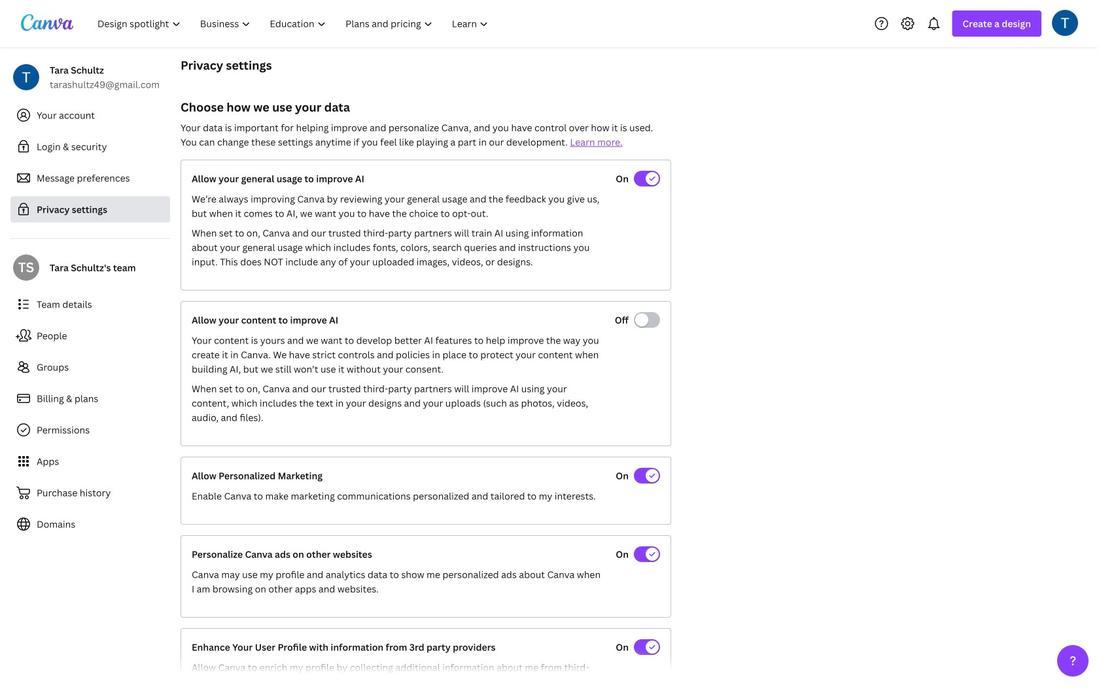 Task type: locate. For each thing, give the bounding box(es) containing it.
tara schultz's team image
[[13, 255, 39, 281]]

top level navigation element
[[89, 10, 500, 37]]

tara schultz image
[[1052, 10, 1079, 36]]



Task type: describe. For each thing, give the bounding box(es) containing it.
tara schultz's team element
[[13, 255, 39, 281]]



Task type: vqa. For each thing, say whether or not it's contained in the screenshot.
button
no



